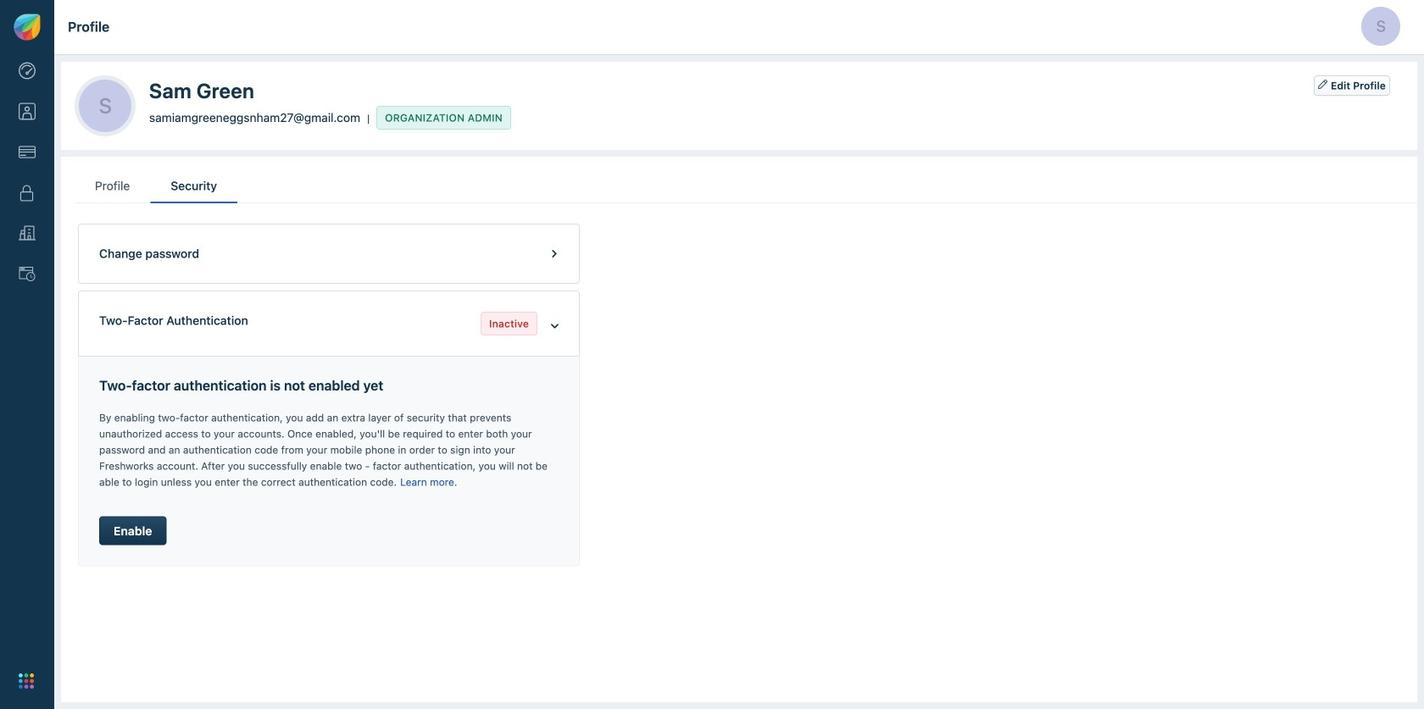 Task type: locate. For each thing, give the bounding box(es) containing it.
organization image
[[19, 225, 36, 242]]

security image
[[19, 185, 36, 202]]

profile picture image
[[1362, 7, 1401, 46], [79, 80, 131, 132]]

1 horizontal spatial profile picture image
[[1362, 7, 1401, 46]]

0 horizontal spatial profile picture image
[[79, 80, 131, 132]]

freshworks switcher image
[[19, 674, 34, 689]]

users image
[[19, 103, 36, 120]]

tab list
[[75, 170, 1417, 203]]

neo admin center image
[[19, 62, 36, 79]]

freshworks icon image
[[14, 14, 41, 41]]



Task type: vqa. For each thing, say whether or not it's contained in the screenshot.
the right Profile Picture
yes



Task type: describe. For each thing, give the bounding box(es) containing it.
1 vertical spatial profile picture image
[[79, 80, 131, 132]]

0 vertical spatial profile picture image
[[1362, 7, 1401, 46]]

audit logs image
[[19, 266, 36, 283]]

my subscriptions image
[[19, 144, 36, 161]]



